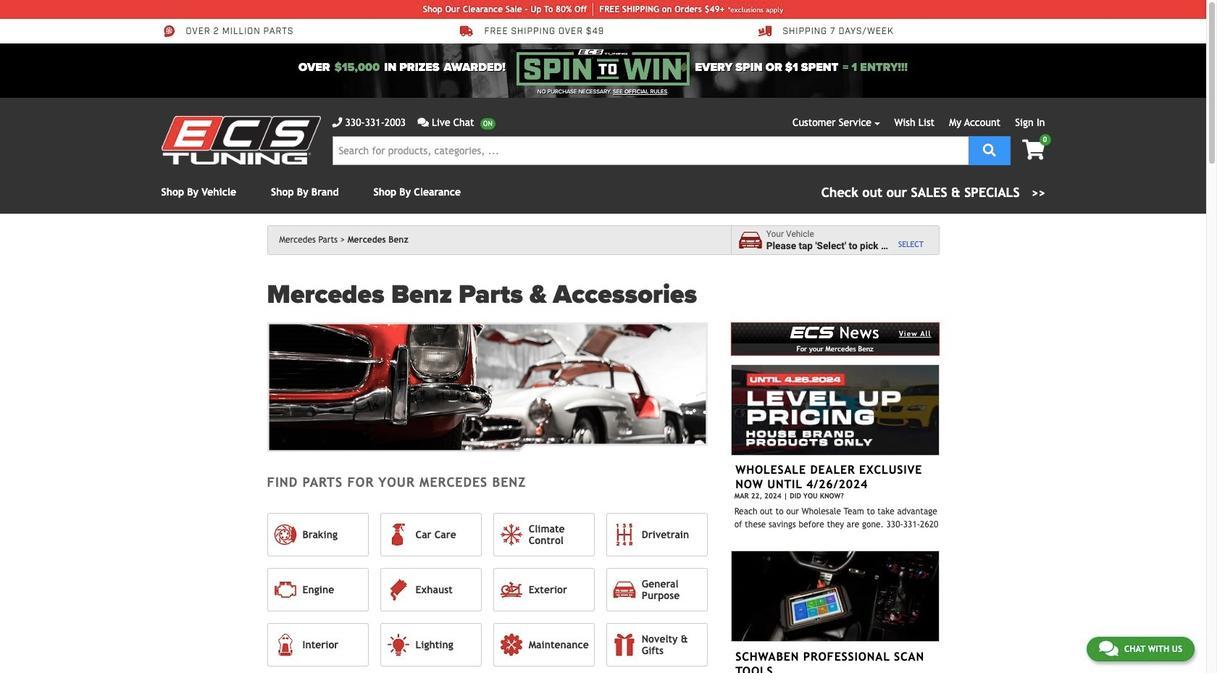 Task type: locate. For each thing, give the bounding box(es) containing it.
ecs tuning image
[[161, 116, 321, 164]]

wholesale dealer exclusive now until 4/26/2024 image
[[731, 364, 939, 456]]

comments image
[[1099, 640, 1119, 657]]

Search text field
[[332, 136, 968, 165]]

phone image
[[332, 117, 342, 128]]



Task type: vqa. For each thing, say whether or not it's contained in the screenshot.
search icon
yes



Task type: describe. For each thing, give the bounding box(es) containing it.
search image
[[983, 143, 996, 156]]

ecs tuning 'spin to win' contest logo image
[[517, 49, 689, 85]]

comments image
[[417, 117, 429, 128]]

shopping cart image
[[1022, 140, 1045, 160]]

schwaben professional scan tools image
[[731, 551, 939, 642]]

mercedes benz banner image image
[[267, 322, 708, 452]]



